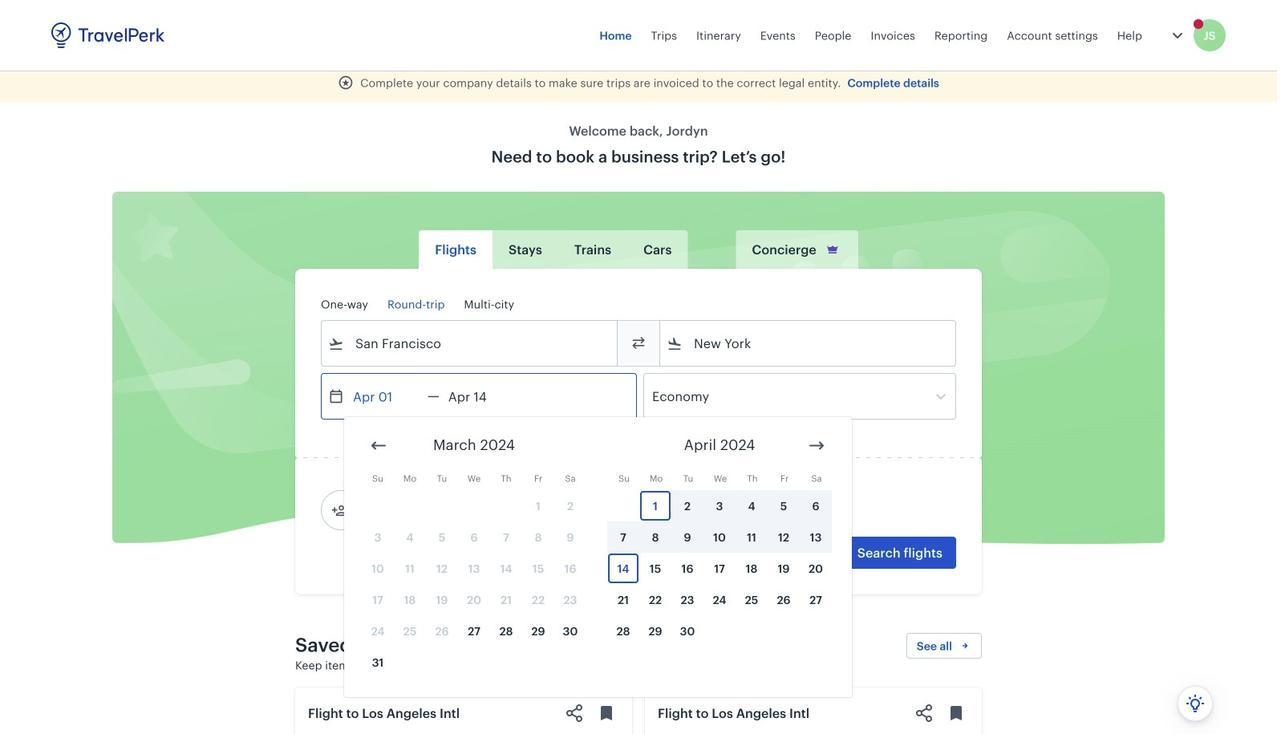 Task type: describe. For each thing, give the bounding box(es) containing it.
Return text field
[[440, 374, 523, 419]]

move backward to switch to the previous month. image
[[369, 436, 388, 455]]

move forward to switch to the next month. image
[[807, 436, 827, 455]]

To search field
[[683, 331, 935, 356]]

calendar application
[[344, 417, 1278, 697]]



Task type: locate. For each thing, give the bounding box(es) containing it.
Depart text field
[[344, 374, 428, 419]]

From search field
[[344, 331, 596, 356]]



Task type: vqa. For each thing, say whether or not it's contained in the screenshot.
Depart text box
yes



